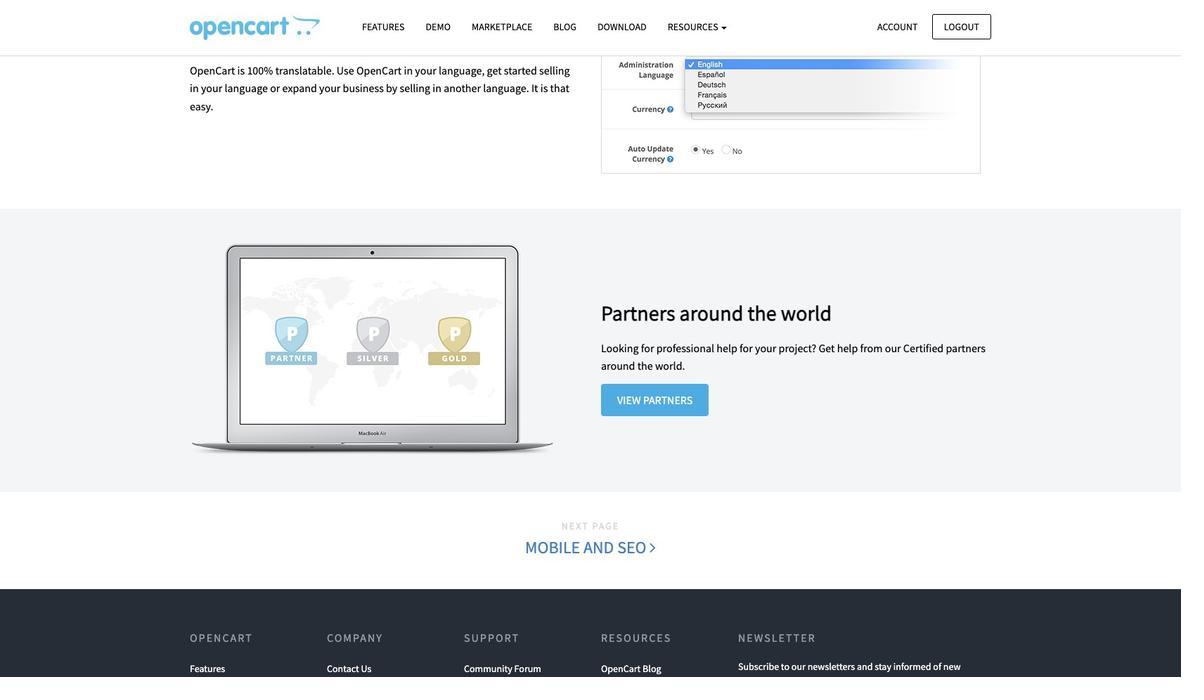 Task type: describe. For each thing, give the bounding box(es) containing it.
angle right image
[[650, 538, 656, 555]]

it
[[532, 81, 538, 95]]

2 horizontal spatial in
[[433, 81, 442, 95]]

seo
[[618, 536, 647, 558]]

your down use
[[319, 81, 341, 95]]

0 horizontal spatial features link
[[190, 659, 225, 677]]

100% inside opencart is 100% translatable. use opencart in your language, get started selling in your language or expand your business by selling in another language. it is that easy.
[[247, 63, 273, 77]]

opencart blog
[[601, 662, 661, 675]]

mobile
[[525, 536, 580, 558]]

another
[[444, 81, 481, 95]]

newsletters
[[808, 660, 855, 673]]

get
[[487, 63, 502, 77]]

project?
[[779, 341, 817, 355]]

demo link
[[415, 15, 461, 39]]

1 vertical spatial partners
[[643, 393, 693, 408]]

subscribe
[[738, 660, 779, 673]]

view
[[617, 393, 641, 408]]

download link
[[587, 15, 657, 39]]

certified
[[904, 341, 944, 355]]

1 vertical spatial and
[[857, 660, 873, 673]]

to
[[781, 660, 790, 673]]

0 vertical spatial around
[[680, 299, 744, 326]]

subscribe to our newsletters and stay informed of new releases and other opencart events.
[[738, 660, 961, 677]]

from
[[860, 341, 883, 355]]

other
[[792, 676, 814, 677]]

language,
[[439, 63, 485, 77]]

1 help from the left
[[717, 341, 738, 355]]

by
[[386, 81, 398, 95]]

view partners
[[617, 393, 693, 408]]

blog inside blog link
[[554, 20, 577, 33]]

looking for professional help for your project? get help from our certified partners around the world.
[[601, 341, 986, 373]]

our inside the subscribe to our newsletters and stay informed of new releases and other opencart events.
[[792, 660, 806, 673]]

expand
[[282, 81, 317, 95]]

informed
[[894, 660, 931, 673]]

company
[[327, 631, 383, 645]]

your inside looking for professional help for your project? get help from our certified partners around the world.
[[755, 341, 777, 355]]

1 horizontal spatial in
[[404, 63, 413, 77]]

us
[[361, 662, 372, 675]]

1 vertical spatial resources
[[601, 631, 672, 645]]

1 for from the left
[[641, 341, 654, 355]]

get
[[819, 341, 835, 355]]

opencart blog link
[[601, 659, 661, 677]]

partners around the world image
[[190, 244, 553, 457]]

opencart for opencart blog
[[601, 662, 641, 675]]

community forum link
[[464, 659, 541, 677]]

2 vertical spatial and
[[774, 676, 790, 677]]

your left language,
[[415, 63, 437, 77]]

100% translatable
[[190, 22, 348, 48]]

partners
[[946, 341, 986, 355]]

opencart inside the subscribe to our newsletters and stay informed of new releases and other opencart events.
[[816, 676, 855, 677]]

world
[[781, 299, 832, 326]]

business
[[343, 81, 384, 95]]

translatable
[[243, 22, 348, 48]]

translatable.
[[275, 63, 334, 77]]



Task type: locate. For each thing, give the bounding box(es) containing it.
your
[[415, 63, 437, 77], [201, 81, 222, 95], [319, 81, 341, 95], [755, 341, 777, 355]]

2 help from the left
[[837, 341, 858, 355]]

and down page
[[584, 536, 614, 558]]

1 vertical spatial is
[[541, 81, 548, 95]]

1 vertical spatial blog
[[643, 662, 661, 675]]

blog link
[[543, 15, 587, 39]]

0 vertical spatial partners
[[601, 299, 675, 326]]

1 vertical spatial our
[[792, 660, 806, 673]]

is right it
[[541, 81, 548, 95]]

mobile and seo link
[[525, 534, 657, 561]]

0 vertical spatial the
[[748, 299, 777, 326]]

easy.
[[190, 99, 213, 113]]

releases
[[738, 676, 772, 677]]

1 horizontal spatial is
[[541, 81, 548, 95]]

2 horizontal spatial and
[[857, 660, 873, 673]]

1 horizontal spatial features link
[[352, 15, 415, 39]]

blog
[[554, 20, 577, 33], [643, 662, 661, 675]]

resources
[[668, 20, 720, 33], [601, 631, 672, 645]]

1 vertical spatial 100%
[[247, 63, 273, 77]]

0 horizontal spatial 100%
[[190, 22, 239, 48]]

is
[[237, 63, 245, 77], [541, 81, 548, 95]]

1 vertical spatial around
[[601, 359, 635, 373]]

marketplace
[[472, 20, 533, 33]]

forum
[[514, 662, 541, 675]]

100%
[[190, 22, 239, 48], [247, 63, 273, 77]]

world.
[[655, 359, 685, 373]]

our inside looking for professional help for your project? get help from our certified partners around the world.
[[885, 341, 901, 355]]

0 vertical spatial 100%
[[190, 22, 239, 48]]

view partners link
[[601, 384, 709, 417]]

contact
[[327, 662, 359, 675]]

1 horizontal spatial our
[[885, 341, 901, 355]]

0 horizontal spatial in
[[190, 81, 199, 95]]

100% translatable image
[[601, 0, 981, 174]]

0 horizontal spatial and
[[584, 536, 614, 558]]

0 horizontal spatial around
[[601, 359, 635, 373]]

0 horizontal spatial the
[[638, 359, 653, 373]]

1 vertical spatial selling
[[400, 81, 430, 95]]

that
[[550, 81, 570, 95]]

next page
[[562, 520, 620, 532]]

stay
[[875, 660, 892, 673]]

started
[[504, 63, 537, 77]]

1 horizontal spatial and
[[774, 676, 790, 677]]

partners down world.
[[643, 393, 693, 408]]

logout
[[944, 20, 980, 33]]

0 vertical spatial is
[[237, 63, 245, 77]]

our right the from
[[885, 341, 901, 355]]

community
[[464, 662, 513, 675]]

1 horizontal spatial blog
[[643, 662, 661, 675]]

0 vertical spatial our
[[885, 341, 901, 355]]

around inside looking for professional help for your project? get help from our certified partners around the world.
[[601, 359, 635, 373]]

account
[[878, 20, 918, 33]]

2 for from the left
[[740, 341, 753, 355]]

1 horizontal spatial help
[[837, 341, 858, 355]]

opencart
[[190, 63, 235, 77], [356, 63, 402, 77], [190, 631, 253, 645], [601, 662, 641, 675], [816, 676, 855, 677]]

1 horizontal spatial around
[[680, 299, 744, 326]]

page
[[592, 520, 620, 532]]

1 vertical spatial the
[[638, 359, 653, 373]]

contact us link
[[327, 659, 372, 677]]

for down partners around the world
[[740, 341, 753, 355]]

for
[[641, 341, 654, 355], [740, 341, 753, 355]]

professional
[[657, 341, 715, 355]]

in
[[404, 63, 413, 77], [190, 81, 199, 95], [433, 81, 442, 95]]

opencart for opencart is 100% translatable. use opencart in your language, get started selling in your language or expand your business by selling in another language. it is that easy.
[[190, 63, 235, 77]]

or
[[270, 81, 280, 95]]

0 vertical spatial selling
[[539, 63, 570, 77]]

use
[[337, 63, 354, 77]]

account link
[[866, 14, 930, 39]]

1 horizontal spatial the
[[748, 299, 777, 326]]

0 horizontal spatial blog
[[554, 20, 577, 33]]

resources link
[[657, 15, 738, 39]]

1 vertical spatial features link
[[190, 659, 225, 677]]

0 horizontal spatial is
[[237, 63, 245, 77]]

the
[[748, 299, 777, 326], [638, 359, 653, 373]]

opencart - features image
[[190, 15, 320, 40]]

marketplace link
[[461, 15, 543, 39]]

0 vertical spatial blog
[[554, 20, 577, 33]]

is up language at top
[[237, 63, 245, 77]]

around
[[680, 299, 744, 326], [601, 359, 635, 373]]

demo
[[426, 20, 451, 33]]

0 vertical spatial features link
[[352, 15, 415, 39]]

opencart for opencart
[[190, 631, 253, 645]]

selling right by
[[400, 81, 430, 95]]

logout link
[[932, 14, 992, 39]]

help
[[717, 341, 738, 355], [837, 341, 858, 355]]

our
[[885, 341, 901, 355], [792, 660, 806, 673]]

community forum
[[464, 662, 541, 675]]

help down partners around the world
[[717, 341, 738, 355]]

next
[[562, 520, 589, 532]]

1 horizontal spatial features
[[362, 20, 405, 33]]

for right looking
[[641, 341, 654, 355]]

and down to
[[774, 676, 790, 677]]

0 horizontal spatial for
[[641, 341, 654, 355]]

1 vertical spatial features
[[190, 662, 225, 675]]

looking
[[601, 341, 639, 355]]

the inside looking for professional help for your project? get help from our certified partners around the world.
[[638, 359, 653, 373]]

around down looking
[[601, 359, 635, 373]]

the left world.
[[638, 359, 653, 373]]

support
[[464, 631, 520, 645]]

partners around the world
[[601, 299, 832, 326]]

events.
[[857, 676, 887, 677]]

features
[[362, 20, 405, 33], [190, 662, 225, 675]]

0 vertical spatial and
[[584, 536, 614, 558]]

partners up looking
[[601, 299, 675, 326]]

help right get
[[837, 341, 858, 355]]

features link
[[352, 15, 415, 39], [190, 659, 225, 677]]

and
[[584, 536, 614, 558], [857, 660, 873, 673], [774, 676, 790, 677]]

partners
[[601, 299, 675, 326], [643, 393, 693, 408]]

1 horizontal spatial for
[[740, 341, 753, 355]]

selling up that
[[539, 63, 570, 77]]

1 horizontal spatial 100%
[[247, 63, 273, 77]]

0 horizontal spatial selling
[[400, 81, 430, 95]]

around up the professional
[[680, 299, 744, 326]]

our up other
[[792, 660, 806, 673]]

new
[[944, 660, 961, 673]]

language.
[[483, 81, 529, 95]]

0 horizontal spatial features
[[190, 662, 225, 675]]

mobile and seo
[[525, 536, 650, 558]]

blog inside opencart blog link
[[643, 662, 661, 675]]

0 vertical spatial features
[[362, 20, 405, 33]]

and up events.
[[857, 660, 873, 673]]

newsletter
[[738, 631, 816, 645]]

of
[[933, 660, 942, 673]]

selling
[[539, 63, 570, 77], [400, 81, 430, 95]]

1 horizontal spatial selling
[[539, 63, 570, 77]]

contact us
[[327, 662, 372, 675]]

your up easy.
[[201, 81, 222, 95]]

0 vertical spatial resources
[[668, 20, 720, 33]]

0 horizontal spatial our
[[792, 660, 806, 673]]

your left project?
[[755, 341, 777, 355]]

0 horizontal spatial help
[[717, 341, 738, 355]]

language
[[225, 81, 268, 95]]

download
[[598, 20, 647, 33]]

opencart is 100% translatable. use opencart in your language, get started selling in your language or expand your business by selling in another language. it is that easy.
[[190, 63, 570, 113]]

the left world at top
[[748, 299, 777, 326]]



Task type: vqa. For each thing, say whether or not it's contained in the screenshot.
Resources link
yes



